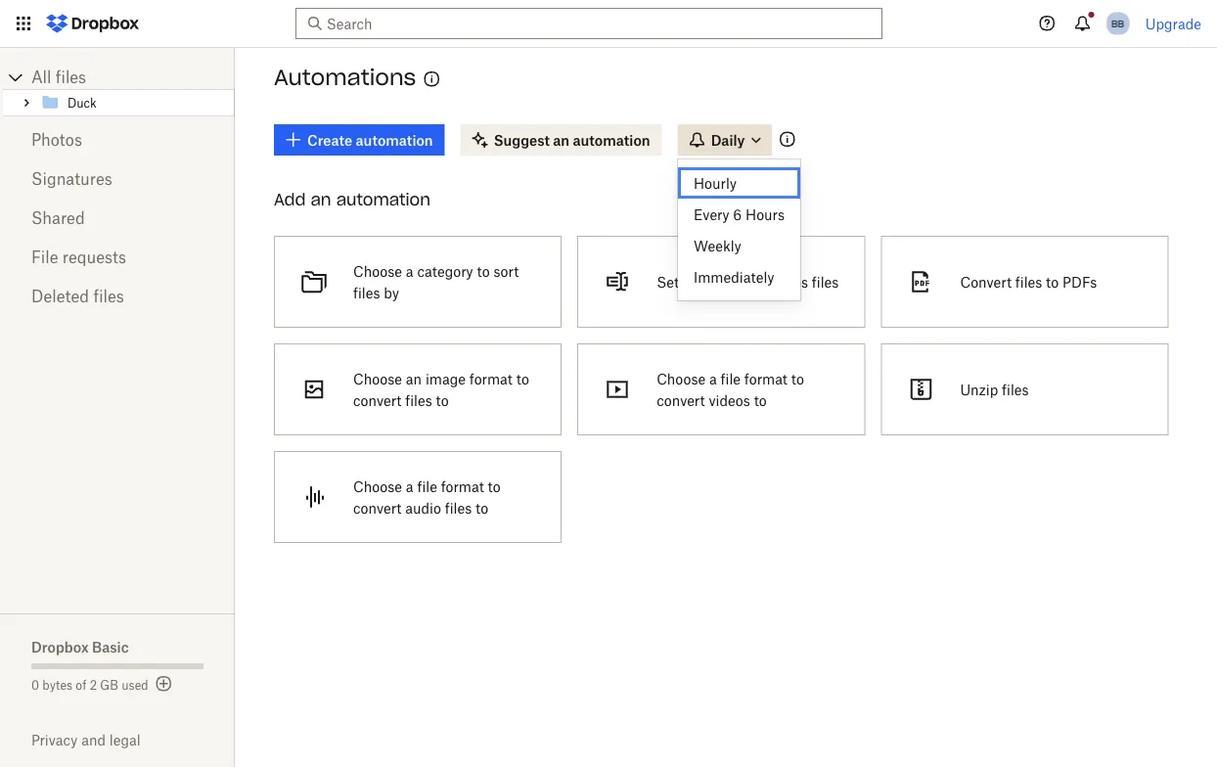 Task type: locate. For each thing, give the bounding box(es) containing it.
to
[[477, 263, 490, 279], [1047, 274, 1059, 290], [517, 371, 529, 387], [792, 371, 805, 387], [436, 392, 449, 409], [754, 392, 767, 409], [488, 478, 501, 495], [476, 500, 489, 516]]

a inside choose a category to sort files by
[[406, 263, 414, 279]]

6
[[734, 206, 742, 223]]

set a rule that renames files
[[657, 274, 839, 290]]

a for set a rule that renames files
[[683, 274, 691, 290]]

videos
[[709, 392, 751, 409]]

files right the audio
[[445, 500, 472, 516]]

file up the audio
[[417, 478, 437, 495]]

shared
[[31, 209, 85, 228]]

choose inside choose a file format to convert videos to
[[657, 371, 706, 387]]

legal
[[109, 732, 141, 749]]

convert
[[353, 392, 402, 409], [657, 392, 705, 409], [353, 500, 402, 516]]

a for choose a category to sort files by
[[406, 263, 414, 279]]

hours
[[746, 206, 785, 223]]

0 vertical spatial an
[[311, 189, 331, 209]]

photos
[[31, 130, 82, 149]]

a for choose a file format to convert audio files to
[[406, 478, 414, 495]]

unzip
[[961, 381, 999, 398]]

signatures link
[[31, 160, 204, 199]]

choose for choose a file format to convert audio files to
[[353, 478, 402, 495]]

choose inside choose an image format to convert files to
[[353, 371, 402, 387]]

a right 'set'
[[683, 274, 691, 290]]

1 horizontal spatial an
[[406, 371, 422, 387]]

that
[[723, 274, 749, 290]]

file inside choose a file format to convert audio files to
[[417, 478, 437, 495]]

files left by
[[353, 284, 380, 301]]

choose an image format to convert files to
[[353, 371, 529, 409]]

convert inside choose a file format to convert audio files to
[[353, 500, 402, 516]]

an inside choose an image format to convert files to
[[406, 371, 422, 387]]

to inside choose a category to sort files by
[[477, 263, 490, 279]]

get more space image
[[152, 673, 176, 696]]

photos link
[[31, 120, 204, 160]]

basic
[[92, 639, 129, 655]]

1 vertical spatial an
[[406, 371, 422, 387]]

set
[[657, 274, 679, 290]]

files right convert
[[1016, 274, 1043, 290]]

files
[[56, 68, 86, 87], [812, 274, 839, 290], [1016, 274, 1043, 290], [353, 284, 380, 301], [93, 287, 124, 306], [1003, 381, 1029, 398], [405, 392, 432, 409], [445, 500, 472, 516]]

to inside button
[[1047, 274, 1059, 290]]

file requests
[[31, 248, 126, 267]]

format for choose a file format to convert videos to
[[745, 371, 788, 387]]

choose a category to sort files by button
[[266, 228, 570, 336]]

format inside choose an image format to convert files to
[[470, 371, 513, 387]]

convert files to pdfs
[[961, 274, 1098, 290]]

an left "image"
[[406, 371, 422, 387]]

0 horizontal spatial file
[[417, 478, 437, 495]]

and
[[81, 732, 106, 749]]

a inside choose a file format to convert videos to
[[710, 371, 717, 387]]

automation
[[336, 189, 431, 209]]

a
[[406, 263, 414, 279], [683, 274, 691, 290], [710, 371, 717, 387], [406, 478, 414, 495]]

a up 'videos'
[[710, 371, 717, 387]]

choose
[[353, 263, 402, 279], [353, 371, 402, 387], [657, 371, 706, 387], [353, 478, 402, 495]]

choose an image format to convert files to button
[[266, 336, 570, 443]]

convert inside choose a file format to convert videos to
[[657, 392, 705, 409]]

shared link
[[31, 199, 204, 238]]

1 horizontal spatial file
[[721, 371, 741, 387]]

sort
[[494, 263, 519, 279]]

signatures
[[31, 169, 112, 188]]

files inside "link"
[[93, 287, 124, 306]]

an right add
[[311, 189, 331, 209]]

format
[[470, 371, 513, 387], [745, 371, 788, 387], [441, 478, 484, 495]]

format right "image"
[[470, 371, 513, 387]]

all
[[31, 68, 51, 87]]

file inside choose a file format to convert videos to
[[721, 371, 741, 387]]

choose a file format to convert audio files to button
[[266, 443, 570, 551]]

convert for choose a file format to convert videos to
[[657, 392, 705, 409]]

file
[[721, 371, 741, 387], [417, 478, 437, 495]]

category
[[417, 263, 473, 279]]

all files
[[31, 68, 86, 87]]

0 horizontal spatial an
[[311, 189, 331, 209]]

format up 'videos'
[[745, 371, 788, 387]]

files inside tree
[[56, 68, 86, 87]]

choose inside choose a category to sort files by
[[353, 263, 402, 279]]

convert inside choose an image format to convert files to
[[353, 392, 402, 409]]

format inside choose a file format to convert audio files to
[[441, 478, 484, 495]]

global header element
[[0, 0, 1218, 48]]

renames
[[753, 274, 809, 290]]

convert for choose an image format to convert files to
[[353, 392, 402, 409]]

files right "renames"
[[812, 274, 839, 290]]

format up the audio
[[441, 478, 484, 495]]

used
[[122, 678, 148, 693]]

dropbox basic
[[31, 639, 129, 655]]

an
[[311, 189, 331, 209], [406, 371, 422, 387]]

bytes
[[42, 678, 73, 693]]

files right unzip
[[1003, 381, 1029, 398]]

every
[[694, 206, 730, 223]]

a left category
[[406, 263, 414, 279]]

choose a file format to convert videos to button
[[570, 336, 874, 443]]

add an automation main content
[[266, 111, 1218, 768]]

a inside choose a file format to convert audio files to
[[406, 478, 414, 495]]

weekly
[[694, 237, 742, 254]]

gb
[[100, 678, 118, 693]]

choose a file format to convert audio files to
[[353, 478, 501, 516]]

choose for choose an image format to convert files to
[[353, 371, 402, 387]]

0 vertical spatial file
[[721, 371, 741, 387]]

hourly
[[694, 175, 737, 191]]

file up 'videos'
[[721, 371, 741, 387]]

1 vertical spatial file
[[417, 478, 437, 495]]

files down file requests link
[[93, 287, 124, 306]]

choose inside choose a file format to convert audio files to
[[353, 478, 402, 495]]

format inside choose a file format to convert videos to
[[745, 371, 788, 387]]

a up the audio
[[406, 478, 414, 495]]

files down "image"
[[405, 392, 432, 409]]

files right all at the top of the page
[[56, 68, 86, 87]]



Task type: describe. For each thing, give the bounding box(es) containing it.
files inside choose an image format to convert files to
[[405, 392, 432, 409]]

files inside "button"
[[1003, 381, 1029, 398]]

add
[[274, 189, 306, 209]]

format for choose a file format to convert audio files to
[[441, 478, 484, 495]]

file
[[31, 248, 58, 267]]

a for choose a file format to convert videos to
[[710, 371, 717, 387]]

2
[[90, 678, 97, 693]]

upgrade
[[1146, 15, 1202, 32]]

dropbox
[[31, 639, 89, 655]]

0 bytes of 2 gb used
[[31, 678, 148, 693]]

all files link
[[31, 66, 235, 89]]

of
[[76, 678, 87, 693]]

set a rule that renames files button
[[570, 228, 874, 336]]

convert for choose a file format to convert audio files to
[[353, 500, 402, 516]]

an for choose
[[406, 371, 422, 387]]

deleted files
[[31, 287, 124, 306]]

convert files to pdfs button
[[874, 228, 1177, 336]]

deleted files link
[[31, 277, 204, 316]]

image
[[426, 371, 466, 387]]

choose for choose a file format to convert videos to
[[657, 371, 706, 387]]

format for choose an image format to convert files to
[[470, 371, 513, 387]]

file for videos
[[721, 371, 741, 387]]

pdfs
[[1063, 274, 1098, 290]]

upgrade link
[[1146, 15, 1202, 32]]

unzip files
[[961, 381, 1029, 398]]

deleted
[[31, 287, 89, 306]]

an for add
[[311, 189, 331, 209]]

convert
[[961, 274, 1012, 290]]

rule
[[694, 274, 719, 290]]

choose a category to sort files by
[[353, 263, 519, 301]]

every 6 hours
[[694, 206, 785, 223]]

all files tree
[[3, 66, 235, 116]]

privacy and legal link
[[31, 732, 235, 749]]

choose a file format to convert videos to
[[657, 371, 805, 409]]

privacy and legal
[[31, 732, 141, 749]]

files inside choose a file format to convert audio files to
[[445, 500, 472, 516]]

choose for choose a category to sort files by
[[353, 263, 402, 279]]

files inside choose a category to sort files by
[[353, 284, 380, 301]]

immediately
[[694, 269, 775, 285]]

click to watch a demo video image
[[420, 68, 444, 91]]

file for audio
[[417, 478, 437, 495]]

privacy
[[31, 732, 78, 749]]

by
[[384, 284, 400, 301]]

automations
[[274, 64, 416, 91]]

file requests link
[[31, 238, 204, 277]]

unzip files button
[[874, 336, 1177, 443]]

add an automation
[[274, 189, 431, 209]]

requests
[[63, 248, 126, 267]]

0
[[31, 678, 39, 693]]

dropbox logo - go to the homepage image
[[39, 8, 146, 39]]

audio
[[405, 500, 441, 516]]

files inside button
[[1016, 274, 1043, 290]]



Task type: vqa. For each thing, say whether or not it's contained in the screenshot.
cell
no



